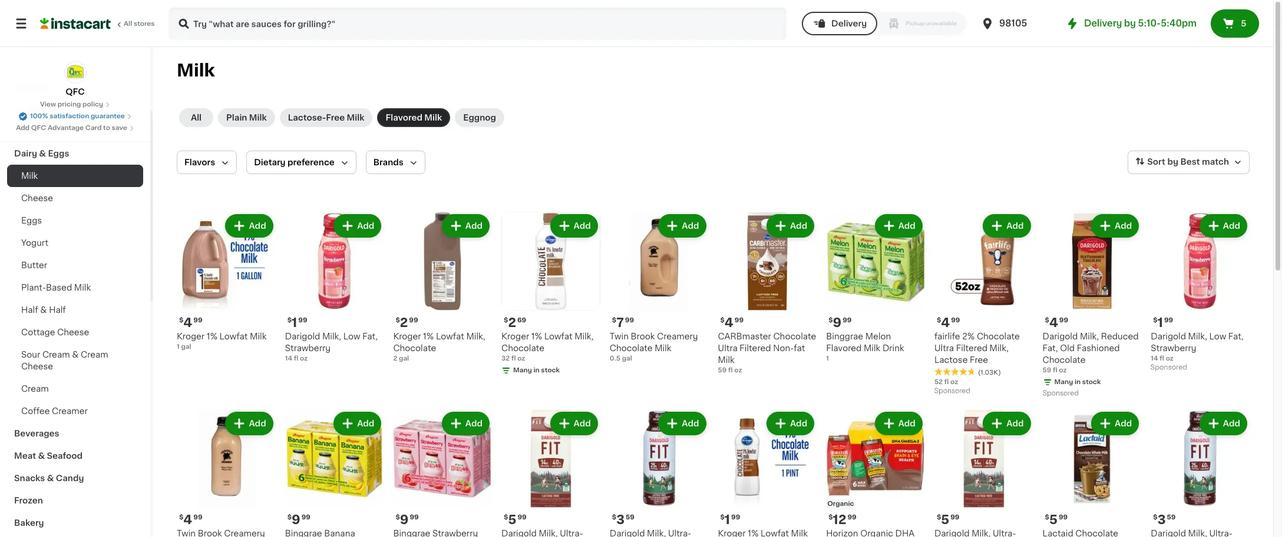 Task type: vqa. For each thing, say whether or not it's contained in the screenshot.


Task type: describe. For each thing, give the bounding box(es) containing it.
99 inside $ 2 99
[[409, 317, 418, 324]]

milk link
[[7, 165, 143, 187]]

delivery by 5:10-5:40pm
[[1084, 19, 1197, 28]]

cottage cheese link
[[7, 322, 143, 344]]

1 darigold milk, low fat, strawberry 14 fl oz from the left
[[285, 333, 378, 362]]

1 vertical spatial eggs
[[21, 217, 42, 225]]

produce
[[14, 127, 50, 136]]

lactose-free milk
[[288, 114, 364, 122]]

sponsored badge image for darigold milk, reduced fat, old fashioned chocolate
[[1043, 391, 1078, 398]]

0 vertical spatial qfc
[[66, 88, 85, 96]]

Search field
[[170, 8, 785, 39]]

cottage cheese
[[21, 329, 89, 337]]

half & half link
[[7, 299, 143, 322]]

filtered inside carbmaster chocolate ultra filtered non-fat milk 59 fl oz
[[740, 345, 771, 353]]

chocolate inside kroger 1% lowfat milk, chocolate 2 gal
[[393, 345, 436, 353]]

meat & seafood
[[14, 453, 82, 461]]

5 inside "button"
[[1241, 19, 1246, 28]]

qfc link
[[64, 61, 86, 98]]

2 darigold milk, low fat, strawberry 14 fl oz from the left
[[1151, 333, 1244, 362]]

thanksgiving
[[14, 105, 71, 113]]

many for 4
[[1054, 379, 1073, 386]]

chocolate inside fairlife 2% chocolate ultra filtered milk, lactose free
[[977, 333, 1020, 341]]

1 half from the left
[[21, 306, 38, 315]]

& for eggs
[[39, 150, 46, 158]]

product group containing 12
[[826, 410, 925, 538]]

lactose
[[934, 356, 968, 365]]

1 strawberry from the left
[[285, 345, 331, 353]]

1 14 from the left
[[285, 356, 292, 362]]

chocolate inside twin brook creamery chocolate milk 0.5 gal
[[610, 345, 653, 353]]

fl inside the kroger 1% lowfat milk, chocolate 32 fl oz
[[511, 356, 516, 362]]

2 $ 5 99 from the left
[[937, 515, 960, 527]]

creamery
[[657, 333, 698, 341]]

service type group
[[802, 12, 966, 35]]

delivery for delivery by 5:10-5:40pm
[[1084, 19, 1122, 28]]

2 horizontal spatial $ 9 99
[[829, 317, 852, 329]]

fat, inside "darigold milk, reduced fat, old fashioned chocolate 59 fl oz"
[[1043, 345, 1058, 353]]

carbmaster chocolate ultra filtered non-fat milk 59 fl oz
[[718, 333, 816, 374]]

thanksgiving link
[[7, 98, 143, 120]]

flavors
[[184, 158, 215, 167]]

cottage
[[21, 329, 55, 337]]

2 half from the left
[[49, 306, 66, 315]]

filtered inside fairlife 2% chocolate ultra filtered milk, lactose free
[[956, 345, 988, 353]]

& inside sour cream & cream cheese
[[72, 351, 79, 359]]

preference
[[288, 158, 335, 167]]

1 horizontal spatial 9
[[400, 515, 409, 527]]

ultra inside carbmaster chocolate ultra filtered non-fat milk 59 fl oz
[[718, 345, 738, 353]]

chocolate inside "darigold milk, reduced fat, old fashioned chocolate 59 fl oz"
[[1043, 356, 1086, 365]]

produce link
[[7, 120, 143, 143]]

free inside fairlife 2% chocolate ultra filtered milk, lactose free
[[970, 356, 988, 365]]

reduced
[[1101, 333, 1139, 341]]

kroger 1% lowfat milk, chocolate 2 gal
[[393, 333, 485, 362]]

drink
[[883, 345, 904, 353]]

all for all
[[191, 114, 202, 122]]

1 darigold from the left
[[285, 333, 320, 341]]

plain milk link
[[218, 108, 275, 127]]

yogurt
[[21, 239, 48, 247]]

4 for carbmaster chocolate ultra filtered non-fat milk
[[725, 317, 733, 329]]

fl inside carbmaster chocolate ultra filtered non-fat milk 59 fl oz
[[728, 367, 733, 374]]

add inside add qfc advantage card to save link
[[16, 125, 30, 131]]

meat & seafood link
[[7, 445, 143, 468]]

$ 4 99 for kroger 1% lowfat milk
[[179, 317, 202, 329]]

darigold milk, reduced fat, old fashioned chocolate 59 fl oz
[[1043, 333, 1139, 374]]

sponsored badge image for darigold milk, low fat, strawberry
[[1151, 365, 1187, 372]]

99 inside $ 12 99
[[848, 515, 857, 522]]

0 horizontal spatial $ 9 99
[[287, 515, 310, 527]]

advantage
[[48, 125, 84, 131]]

dietary preference button
[[246, 151, 356, 174]]

flavored milk link
[[377, 108, 450, 127]]

99 inside $ 7 99
[[625, 317, 634, 324]]

candy
[[56, 475, 84, 483]]

0.5
[[610, 356, 620, 362]]

recipes link
[[7, 75, 143, 98]]

3 $ 5 99 from the left
[[1045, 515, 1068, 527]]

$ 4 99 for darigold milk, reduced fat, old fashioned chocolate
[[1045, 317, 1068, 329]]

by for sort
[[1167, 158, 1178, 166]]

0 vertical spatial eggs
[[48, 150, 69, 158]]

chocolate inside the kroger 1% lowfat milk, chocolate 32 fl oz
[[501, 345, 544, 353]]

1% inside the kroger 1% lowfat milk, chocolate 32 fl oz
[[531, 333, 542, 341]]

5:10-
[[1138, 19, 1161, 28]]

kroger 1% lowfat milk, chocolate 32 fl oz
[[501, 333, 594, 362]]

2%
[[962, 333, 975, 341]]

plant-based milk link
[[7, 277, 143, 299]]

$ 2 99
[[396, 317, 418, 329]]

& for seafood
[[38, 453, 45, 461]]

milk, inside the kroger 1% lowfat milk, chocolate 32 fl oz
[[575, 333, 594, 341]]

milk, inside fairlife 2% chocolate ultra filtered milk, lactose free
[[990, 345, 1009, 353]]

pricing
[[58, 101, 81, 108]]

plant-based milk
[[21, 284, 91, 292]]

match
[[1202, 158, 1229, 166]]

milk inside kroger 1% lowfat milk 1 gal
[[250, 333, 267, 341]]

52 fl oz
[[934, 379, 958, 386]]

view
[[40, 101, 56, 108]]

brands button
[[366, 151, 425, 174]]

sort
[[1147, 158, 1165, 166]]

guarantee
[[91, 113, 125, 120]]

59 inside carbmaster chocolate ultra filtered non-fat milk 59 fl oz
[[718, 367, 727, 374]]

view pricing policy
[[40, 101, 103, 108]]

1% for 4
[[207, 333, 217, 341]]

sour
[[21, 351, 40, 359]]

eggnog
[[463, 114, 496, 122]]

frozen
[[14, 497, 43, 506]]

2 3 from the left
[[1158, 515, 1166, 527]]

oz inside the kroger 1% lowfat milk, chocolate 32 fl oz
[[517, 356, 525, 362]]

lists link
[[7, 33, 143, 57]]

old
[[1060, 345, 1075, 353]]

2 for $ 2 99
[[400, 317, 408, 329]]

all for all stores
[[124, 21, 132, 27]]

stock for 2
[[541, 367, 560, 374]]

2 strawberry from the left
[[1151, 345, 1196, 353]]

dietary
[[254, 158, 286, 167]]

binggrae melon flavored milk drink 1
[[826, 333, 904, 362]]

view pricing policy link
[[40, 100, 110, 110]]

delivery for delivery
[[831, 19, 867, 28]]

plain
[[226, 114, 247, 122]]

based
[[46, 284, 72, 292]]

all stores link
[[40, 7, 156, 40]]

1 3 from the left
[[616, 515, 625, 527]]

cream inside 'link'
[[21, 385, 49, 394]]

100%
[[30, 113, 48, 120]]

non-
[[773, 345, 794, 353]]

lactose-free milk link
[[280, 108, 373, 127]]

meat
[[14, 453, 36, 461]]

all link
[[179, 108, 213, 127]]

gal for 2
[[399, 356, 409, 362]]

59 inside "darigold milk, reduced fat, old fashioned chocolate 59 fl oz"
[[1043, 367, 1051, 374]]

1 $ 5 99 from the left
[[504, 515, 527, 527]]

cream down cottage cheese link
[[81, 351, 108, 359]]

delivery by 5:10-5:40pm link
[[1065, 16, 1197, 31]]

1% for 2
[[423, 333, 434, 341]]

1 $ 3 59 from the left
[[612, 515, 635, 527]]

sour cream & cream cheese
[[21, 351, 108, 371]]

(1.03k)
[[978, 370, 1001, 376]]

sour cream & cream cheese link
[[7, 344, 143, 378]]

& for half
[[40, 306, 47, 315]]

binggrae
[[826, 333, 863, 341]]

darigold inside "darigold milk, reduced fat, old fashioned chocolate 59 fl oz"
[[1043, 333, 1078, 341]]

$ inside $ 12 99
[[829, 515, 833, 522]]

flavored milk
[[386, 114, 442, 122]]

98105 button
[[980, 7, 1051, 40]]

0 horizontal spatial free
[[326, 114, 345, 122]]

add qfc advantage card to save
[[16, 125, 127, 131]]

snacks & candy
[[14, 475, 84, 483]]



Task type: locate. For each thing, give the bounding box(es) containing it.
add
[[16, 125, 30, 131], [249, 222, 266, 230], [357, 222, 374, 230], [465, 222, 483, 230], [574, 222, 591, 230], [682, 222, 699, 230], [790, 222, 807, 230], [898, 222, 916, 230], [1007, 222, 1024, 230], [1115, 222, 1132, 230], [1223, 222, 1240, 230], [249, 420, 266, 428], [357, 420, 374, 428], [465, 420, 483, 428], [574, 420, 591, 428], [682, 420, 699, 428], [790, 420, 807, 428], [898, 420, 916, 428], [1007, 420, 1024, 428], [1115, 420, 1132, 428], [1223, 420, 1240, 428]]

2 filtered from the left
[[956, 345, 988, 353]]

1 horizontal spatial gal
[[399, 356, 409, 362]]

in for 4
[[1075, 379, 1081, 386]]

lowfat for 4
[[220, 333, 248, 341]]

1 lowfat from the left
[[220, 333, 248, 341]]

by
[[1124, 19, 1136, 28], [1167, 158, 1178, 166]]

eggs up 'yogurt'
[[21, 217, 42, 225]]

milk inside twin brook creamery chocolate milk 0.5 gal
[[655, 345, 671, 353]]

$ 2 69
[[504, 317, 526, 329]]

0 horizontal spatial strawberry
[[285, 345, 331, 353]]

fat
[[794, 345, 805, 353]]

many down old
[[1054, 379, 1073, 386]]

1 horizontal spatial sponsored badge image
[[1043, 391, 1078, 398]]

card
[[85, 125, 102, 131]]

many in stock
[[513, 367, 560, 374], [1054, 379, 1101, 386]]

fl inside "darigold milk, reduced fat, old fashioned chocolate 59 fl oz"
[[1053, 367, 1057, 374]]

chocolate right 2%
[[977, 333, 1020, 341]]

sponsored badge image
[[1151, 365, 1187, 372], [934, 388, 970, 395], [1043, 391, 1078, 398]]

many
[[513, 367, 532, 374], [1054, 379, 1073, 386]]

2 horizontal spatial 1%
[[531, 333, 542, 341]]

many in stock down "darigold milk, reduced fat, old fashioned chocolate 59 fl oz"
[[1054, 379, 1101, 386]]

organic
[[827, 502, 854, 508]]

cheese down half & half link
[[57, 329, 89, 337]]

save
[[112, 125, 127, 131]]

kroger 1% lowfat milk 1 gal
[[177, 333, 267, 350]]

0 horizontal spatial stock
[[541, 367, 560, 374]]

1 horizontal spatial eggs
[[48, 150, 69, 158]]

1 horizontal spatial 2
[[400, 317, 408, 329]]

2 darigold from the left
[[1043, 333, 1078, 341]]

beverages
[[14, 430, 59, 438]]

best match
[[1180, 158, 1229, 166]]

milk
[[177, 62, 215, 79], [249, 114, 267, 122], [347, 114, 364, 122], [424, 114, 442, 122], [21, 172, 38, 180], [74, 284, 91, 292], [250, 333, 267, 341], [655, 345, 671, 353], [864, 345, 880, 353], [718, 356, 735, 365]]

delivery inside button
[[831, 19, 867, 28]]

1 low from the left
[[343, 333, 360, 341]]

sponsored badge image for fairlife 2% chocolate ultra filtered milk, lactose free
[[934, 388, 970, 395]]

flavored up brands dropdown button
[[386, 114, 422, 122]]

snacks
[[14, 475, 45, 483]]

cheese inside sour cream & cream cheese
[[21, 363, 53, 371]]

filtered down carbmaster
[[740, 345, 771, 353]]

in down "darigold milk, reduced fat, old fashioned chocolate 59 fl oz"
[[1075, 379, 1081, 386]]

add button
[[227, 216, 272, 237], [335, 216, 380, 237], [443, 216, 489, 237], [551, 216, 597, 237], [659, 216, 705, 237], [768, 216, 813, 237], [876, 216, 921, 237], [984, 216, 1030, 237], [1092, 216, 1138, 237], [1201, 216, 1246, 237], [227, 413, 272, 435], [335, 413, 380, 435], [443, 413, 489, 435], [551, 413, 597, 435], [659, 413, 705, 435], [768, 413, 813, 435], [876, 413, 921, 435], [984, 413, 1030, 435], [1092, 413, 1138, 435], [1201, 413, 1246, 435]]

milk, inside kroger 1% lowfat milk, chocolate 2 gal
[[466, 333, 485, 341]]

4
[[183, 317, 192, 329], [725, 317, 733, 329], [941, 317, 950, 329], [1049, 317, 1058, 329], [183, 515, 192, 527]]

chocolate up the fat at the bottom of page
[[773, 333, 816, 341]]

& right meat
[[38, 453, 45, 461]]

$ 3 59
[[612, 515, 635, 527], [1153, 515, 1176, 527]]

kroger inside kroger 1% lowfat milk 1 gal
[[177, 333, 205, 341]]

0 horizontal spatial ultra
[[718, 345, 738, 353]]

free up preference
[[326, 114, 345, 122]]

0 horizontal spatial all
[[124, 21, 132, 27]]

all
[[124, 21, 132, 27], [191, 114, 202, 122]]

cheese up eggs link
[[21, 194, 53, 203]]

1 horizontal spatial strawberry
[[1151, 345, 1196, 353]]

milk inside "binggrae melon flavored milk drink 1"
[[864, 345, 880, 353]]

100% satisfaction guarantee
[[30, 113, 125, 120]]

cream link
[[7, 378, 143, 401]]

half down plant-
[[21, 306, 38, 315]]

2 left 69
[[508, 317, 516, 329]]

ultra down 'fairlife'
[[934, 345, 954, 353]]

2 for $ 2 69
[[508, 317, 516, 329]]

$ 12 99
[[829, 515, 857, 527]]

stock down the kroger 1% lowfat milk, chocolate 32 fl oz
[[541, 367, 560, 374]]

1 horizontal spatial darigold
[[1043, 333, 1078, 341]]

all left stores
[[124, 21, 132, 27]]

0 vertical spatial flavored
[[386, 114, 422, 122]]

kroger for 2
[[393, 333, 421, 341]]

$ 4 99 for carbmaster chocolate ultra filtered non-fat milk
[[720, 317, 744, 329]]

1 horizontal spatial in
[[1075, 379, 1081, 386]]

best
[[1180, 158, 1200, 166]]

1% inside kroger 1% lowfat milk 1 gal
[[207, 333, 217, 341]]

many in stock for 4
[[1054, 379, 1101, 386]]

by for delivery
[[1124, 19, 1136, 28]]

1 horizontal spatial fat,
[[1043, 345, 1058, 353]]

1 horizontal spatial half
[[49, 306, 66, 315]]

lowfat for 2
[[436, 333, 464, 341]]

all stores
[[124, 21, 155, 27]]

4 for fairlife 2% chocolate ultra filtered milk, lactose free
[[941, 317, 950, 329]]

None search field
[[169, 7, 787, 40]]

gal inside kroger 1% lowfat milk, chocolate 2 gal
[[399, 356, 409, 362]]

cheese link
[[7, 187, 143, 210]]

2 horizontal spatial kroger
[[501, 333, 529, 341]]

& up cottage
[[40, 306, 47, 315]]

0 horizontal spatial in
[[533, 367, 540, 374]]

1 ultra from the left
[[718, 345, 738, 353]]

$ 4 99 for fairlife 2% chocolate ultra filtered milk, lactose free
[[937, 317, 960, 329]]

1 vertical spatial all
[[191, 114, 202, 122]]

product group
[[177, 212, 276, 352], [285, 212, 384, 364], [393, 212, 492, 364], [501, 212, 600, 378], [610, 212, 709, 364], [718, 212, 817, 376], [826, 212, 925, 364], [934, 212, 1033, 398], [1043, 212, 1141, 400], [1151, 212, 1250, 375], [177, 410, 276, 538], [285, 410, 384, 538], [393, 410, 492, 538], [501, 410, 600, 538], [610, 410, 709, 538], [718, 410, 817, 538], [826, 410, 925, 538], [934, 410, 1033, 538], [1043, 410, 1141, 538], [1151, 410, 1250, 538]]

$ 5 99
[[504, 515, 527, 527], [937, 515, 960, 527], [1045, 515, 1068, 527]]

fairlife 2% chocolate ultra filtered milk, lactose free
[[934, 333, 1020, 365]]

chocolate down old
[[1043, 356, 1086, 365]]

52
[[934, 379, 943, 386]]

oz inside carbmaster chocolate ultra filtered non-fat milk 59 fl oz
[[734, 367, 742, 374]]

0 horizontal spatial many
[[513, 367, 532, 374]]

many down the kroger 1% lowfat milk, chocolate 32 fl oz
[[513, 367, 532, 374]]

creamer
[[52, 408, 88, 416]]

0 vertical spatial many
[[513, 367, 532, 374]]

chocolate down $ 2 99
[[393, 345, 436, 353]]

filtered down 2%
[[956, 345, 988, 353]]

2 ultra from the left
[[934, 345, 954, 353]]

0 horizontal spatial filtered
[[740, 345, 771, 353]]

1 horizontal spatial all
[[191, 114, 202, 122]]

free up (1.03k)
[[970, 356, 988, 365]]

chocolate down brook at the bottom of page
[[610, 345, 653, 353]]

1 horizontal spatial $ 1 99
[[720, 515, 740, 527]]

flavors button
[[177, 151, 237, 174]]

oz inside "darigold milk, reduced fat, old fashioned chocolate 59 fl oz"
[[1059, 367, 1067, 374]]

0 horizontal spatial $ 1 99
[[287, 317, 307, 329]]

qfc logo image
[[64, 61, 86, 84]]

coffee creamer link
[[7, 401, 143, 423]]

brook
[[631, 333, 655, 341]]

dairy & eggs
[[14, 150, 69, 158]]

butter link
[[7, 255, 143, 277]]

1 horizontal spatial $ 5 99
[[937, 515, 960, 527]]

0 horizontal spatial delivery
[[831, 19, 867, 28]]

0 horizontal spatial low
[[343, 333, 360, 341]]

0 horizontal spatial eggs
[[21, 217, 42, 225]]

1 horizontal spatial 1%
[[423, 333, 434, 341]]

2 lowfat from the left
[[436, 333, 464, 341]]

2 horizontal spatial sponsored badge image
[[1151, 365, 1187, 372]]

Best match Sort by field
[[1128, 151, 1250, 174]]

0 horizontal spatial 14
[[285, 356, 292, 362]]

1 vertical spatial flavored
[[826, 345, 862, 353]]

kroger inside the kroger 1% lowfat milk, chocolate 32 fl oz
[[501, 333, 529, 341]]

many for 2
[[513, 367, 532, 374]]

1 horizontal spatial ultra
[[934, 345, 954, 353]]

0 vertical spatial all
[[124, 21, 132, 27]]

satisfaction
[[50, 113, 89, 120]]

oz
[[300, 356, 308, 362], [517, 356, 525, 362], [1166, 356, 1174, 362], [734, 367, 742, 374], [1059, 367, 1067, 374], [950, 379, 958, 386]]

chocolate up 32
[[501, 345, 544, 353]]

recipes
[[14, 82, 49, 91]]

1 horizontal spatial $ 3 59
[[1153, 515, 1176, 527]]

bakery link
[[7, 513, 143, 535]]

cheese down 'sour'
[[21, 363, 53, 371]]

0 horizontal spatial fat,
[[362, 333, 378, 341]]

many in stock for 2
[[513, 367, 560, 374]]

1 horizontal spatial lowfat
[[436, 333, 464, 341]]

flavored inside "binggrae melon flavored milk drink 1"
[[826, 345, 862, 353]]

fairlife
[[934, 333, 960, 341]]

instacart logo image
[[40, 16, 111, 31]]

5:40pm
[[1161, 19, 1197, 28]]

2 horizontal spatial gal
[[622, 356, 632, 362]]

0 vertical spatial cheese
[[21, 194, 53, 203]]

all inside 'all stores' link
[[124, 21, 132, 27]]

eggs down advantage
[[48, 150, 69, 158]]

1 vertical spatial in
[[1075, 379, 1081, 386]]

dietary preference
[[254, 158, 335, 167]]

99
[[193, 317, 202, 324], [735, 317, 744, 324], [298, 317, 307, 324], [409, 317, 418, 324], [625, 317, 634, 324], [843, 317, 852, 324], [951, 317, 960, 324], [1059, 317, 1068, 324], [1164, 317, 1173, 324], [193, 515, 202, 522], [731, 515, 740, 522], [301, 515, 310, 522], [410, 515, 419, 522], [518, 515, 527, 522], [848, 515, 857, 522], [951, 515, 960, 522], [1059, 515, 1068, 522]]

filtered
[[740, 345, 771, 353], [956, 345, 988, 353]]

0 horizontal spatial $ 5 99
[[504, 515, 527, 527]]

twin brook creamery chocolate milk 0.5 gal
[[610, 333, 698, 362]]

1 horizontal spatial low
[[1209, 333, 1226, 341]]

0 vertical spatial in
[[533, 367, 540, 374]]

1 horizontal spatial flavored
[[826, 345, 862, 353]]

butter
[[21, 262, 47, 270]]

5 button
[[1211, 9, 1259, 38]]

0 horizontal spatial by
[[1124, 19, 1136, 28]]

0 horizontal spatial sponsored badge image
[[934, 388, 970, 395]]

lowfat inside kroger 1% lowfat milk, chocolate 2 gal
[[436, 333, 464, 341]]

2 down $ 2 99
[[393, 356, 397, 362]]

1 horizontal spatial many
[[1054, 379, 1073, 386]]

darigold milk, low fat, strawberry 14 fl oz
[[285, 333, 378, 362], [1151, 333, 1244, 362]]

0 horizontal spatial 2
[[393, 356, 397, 362]]

$ inside $ 2 99
[[396, 317, 400, 324]]

3 lowfat from the left
[[544, 333, 572, 341]]

in
[[533, 367, 540, 374], [1075, 379, 1081, 386]]

qfc down 100%
[[31, 125, 46, 131]]

all inside all link
[[191, 114, 202, 122]]

1 horizontal spatial 3
[[1158, 515, 1166, 527]]

0 horizontal spatial lowfat
[[220, 333, 248, 341]]

0 horizontal spatial $ 3 59
[[612, 515, 635, 527]]

kroger inside kroger 1% lowfat milk, chocolate 2 gal
[[393, 333, 421, 341]]

plant-
[[21, 284, 46, 292]]

1 horizontal spatial darigold milk, low fat, strawberry 14 fl oz
[[1151, 333, 1244, 362]]

0 horizontal spatial half
[[21, 306, 38, 315]]

1 horizontal spatial many in stock
[[1054, 379, 1101, 386]]

frozen link
[[7, 490, 143, 513]]

0 vertical spatial free
[[326, 114, 345, 122]]

4 for darigold milk, reduced fat, old fashioned chocolate
[[1049, 317, 1058, 329]]

half down plant-based milk
[[49, 306, 66, 315]]

0 horizontal spatial 1%
[[207, 333, 217, 341]]

$ 1 99
[[287, 317, 307, 329], [1153, 317, 1173, 329], [720, 515, 740, 527]]

1 horizontal spatial free
[[970, 356, 988, 365]]

$
[[179, 317, 183, 324], [720, 317, 725, 324], [287, 317, 292, 324], [396, 317, 400, 324], [504, 317, 508, 324], [612, 317, 616, 324], [829, 317, 833, 324], [937, 317, 941, 324], [1045, 317, 1049, 324], [1153, 317, 1158, 324], [179, 515, 183, 522], [720, 515, 725, 522], [287, 515, 292, 522], [396, 515, 400, 522], [504, 515, 508, 522], [612, 515, 616, 522], [829, 515, 833, 522], [937, 515, 941, 522], [1045, 515, 1049, 522], [1153, 515, 1158, 522]]

0 horizontal spatial many in stock
[[513, 367, 560, 374]]

lowfat inside the kroger 1% lowfat milk, chocolate 32 fl oz
[[544, 333, 572, 341]]

0 vertical spatial stock
[[541, 367, 560, 374]]

milk, inside "darigold milk, reduced fat, old fashioned chocolate 59 fl oz"
[[1080, 333, 1099, 341]]

7
[[616, 317, 624, 329]]

1 vertical spatial many
[[1054, 379, 1073, 386]]

1 horizontal spatial by
[[1167, 158, 1178, 166]]

0 horizontal spatial 3
[[616, 515, 625, 527]]

in down the kroger 1% lowfat milk, chocolate 32 fl oz
[[533, 367, 540, 374]]

half & half
[[21, 306, 66, 315]]

cheese inside cottage cheese link
[[57, 329, 89, 337]]

0 horizontal spatial darigold
[[285, 333, 320, 341]]

ultra inside fairlife 2% chocolate ultra filtered milk, lactose free
[[934, 345, 954, 353]]

kroger for 4
[[177, 333, 205, 341]]

$ inside $ 7 99
[[612, 317, 616, 324]]

in for 2
[[533, 367, 540, 374]]

3 1% from the left
[[531, 333, 542, 341]]

qfc
[[66, 88, 85, 96], [31, 125, 46, 131]]

3 darigold from the left
[[1151, 333, 1186, 341]]

dairy & eggs link
[[7, 143, 143, 165]]

qfc up view pricing policy link on the left of page
[[66, 88, 85, 96]]

2 horizontal spatial darigold
[[1151, 333, 1186, 341]]

darigold
[[285, 333, 320, 341], [1043, 333, 1078, 341], [1151, 333, 1186, 341]]

2 kroger from the left
[[393, 333, 421, 341]]

1 vertical spatial many in stock
[[1054, 379, 1101, 386]]

by inside field
[[1167, 158, 1178, 166]]

2 $ 3 59 from the left
[[1153, 515, 1176, 527]]

flavored
[[386, 114, 422, 122], [826, 345, 862, 353]]

gal for 7
[[622, 356, 632, 362]]

0 vertical spatial by
[[1124, 19, 1136, 28]]

cream up coffee on the bottom
[[21, 385, 49, 394]]

low
[[343, 333, 360, 341], [1209, 333, 1226, 341]]

1% inside kroger 1% lowfat milk, chocolate 2 gal
[[423, 333, 434, 341]]

4 for kroger 1% lowfat milk
[[183, 317, 192, 329]]

1 vertical spatial free
[[970, 356, 988, 365]]

0 horizontal spatial qfc
[[31, 125, 46, 131]]

1 inside "binggrae melon flavored milk drink 1"
[[826, 356, 829, 362]]

2 horizontal spatial 2
[[508, 317, 516, 329]]

1 horizontal spatial 14
[[1151, 356, 1158, 362]]

sort by
[[1147, 158, 1178, 166]]

cream down cottage cheese
[[42, 351, 70, 359]]

coffee creamer
[[21, 408, 88, 416]]

delivery button
[[802, 12, 877, 35]]

by right sort
[[1167, 158, 1178, 166]]

brands
[[373, 158, 403, 167]]

ultra down carbmaster
[[718, 345, 738, 353]]

stock down "darigold milk, reduced fat, old fashioned chocolate 59 fl oz"
[[1082, 379, 1101, 386]]

1 horizontal spatial $ 9 99
[[396, 515, 419, 527]]

gal inside twin brook creamery chocolate milk 0.5 gal
[[622, 356, 632, 362]]

to
[[103, 125, 110, 131]]

1 horizontal spatial filtered
[[956, 345, 988, 353]]

many in stock down the kroger 1% lowfat milk, chocolate 32 fl oz
[[513, 367, 560, 374]]

2 horizontal spatial $ 1 99
[[1153, 317, 1173, 329]]

0 horizontal spatial 9
[[292, 515, 300, 527]]

1 vertical spatial cheese
[[57, 329, 89, 337]]

& left candy
[[47, 475, 54, 483]]

1 vertical spatial qfc
[[31, 125, 46, 131]]

2 horizontal spatial $ 5 99
[[1045, 515, 1068, 527]]

★★★★★
[[934, 368, 976, 376], [934, 368, 976, 376]]

2 1% from the left
[[423, 333, 434, 341]]

2 horizontal spatial fat,
[[1228, 333, 1244, 341]]

1 horizontal spatial delivery
[[1084, 19, 1122, 28]]

free
[[326, 114, 345, 122], [970, 356, 988, 365]]

1 filtered from the left
[[740, 345, 771, 353]]

0 horizontal spatial flavored
[[386, 114, 422, 122]]

chocolate
[[773, 333, 816, 341], [977, 333, 1020, 341], [393, 345, 436, 353], [501, 345, 544, 353], [610, 345, 653, 353], [1043, 356, 1086, 365]]

1 vertical spatial stock
[[1082, 379, 1101, 386]]

2 vertical spatial cheese
[[21, 363, 53, 371]]

2 horizontal spatial 9
[[833, 317, 841, 329]]

yogurt link
[[7, 232, 143, 255]]

1 kroger from the left
[[177, 333, 205, 341]]

$ inside $ 2 69
[[504, 317, 508, 324]]

& for candy
[[47, 475, 54, 483]]

1 horizontal spatial stock
[[1082, 379, 1101, 386]]

milk inside carbmaster chocolate ultra filtered non-fat milk 59 fl oz
[[718, 356, 735, 365]]

flavored down binggrae
[[826, 345, 862, 353]]

carbmaster
[[718, 333, 771, 341]]

5
[[1241, 19, 1246, 28], [508, 515, 516, 527], [941, 515, 949, 527], [1049, 515, 1058, 527]]

product group containing 7
[[610, 212, 709, 364]]

cheese inside cheese link
[[21, 194, 53, 203]]

2
[[400, 317, 408, 329], [508, 317, 516, 329], [393, 356, 397, 362]]

2 inside kroger 1% lowfat milk, chocolate 2 gal
[[393, 356, 397, 362]]

12
[[833, 515, 846, 527]]

lactose-
[[288, 114, 326, 122]]

1 inside kroger 1% lowfat milk 1 gal
[[177, 344, 180, 350]]

stock for 4
[[1082, 379, 1101, 386]]

1 horizontal spatial kroger
[[393, 333, 421, 341]]

& right dairy
[[39, 150, 46, 158]]

lowfat inside kroger 1% lowfat milk 1 gal
[[220, 333, 248, 341]]

0 horizontal spatial gal
[[181, 344, 191, 350]]

98105
[[999, 19, 1027, 28]]

gal inside kroger 1% lowfat milk 1 gal
[[181, 344, 191, 350]]

policy
[[83, 101, 103, 108]]

2 14 from the left
[[1151, 356, 1158, 362]]

& down cottage cheese link
[[72, 351, 79, 359]]

0 horizontal spatial kroger
[[177, 333, 205, 341]]

14
[[285, 356, 292, 362], [1151, 356, 1158, 362]]

3 kroger from the left
[[501, 333, 529, 341]]

seafood
[[47, 453, 82, 461]]

0 horizontal spatial darigold milk, low fat, strawberry 14 fl oz
[[285, 333, 378, 362]]

1 1% from the left
[[207, 333, 217, 341]]

3
[[616, 515, 625, 527], [1158, 515, 1166, 527]]

2 low from the left
[[1209, 333, 1226, 341]]

2 up kroger 1% lowfat milk, chocolate 2 gal
[[400, 317, 408, 329]]

by left 5:10-
[[1124, 19, 1136, 28]]

all left plain
[[191, 114, 202, 122]]

0 vertical spatial many in stock
[[513, 367, 560, 374]]

2 horizontal spatial lowfat
[[544, 333, 572, 341]]

1 horizontal spatial qfc
[[66, 88, 85, 96]]

chocolate inside carbmaster chocolate ultra filtered non-fat milk 59 fl oz
[[773, 333, 816, 341]]

1 vertical spatial by
[[1167, 158, 1178, 166]]

plain milk
[[226, 114, 267, 122]]



